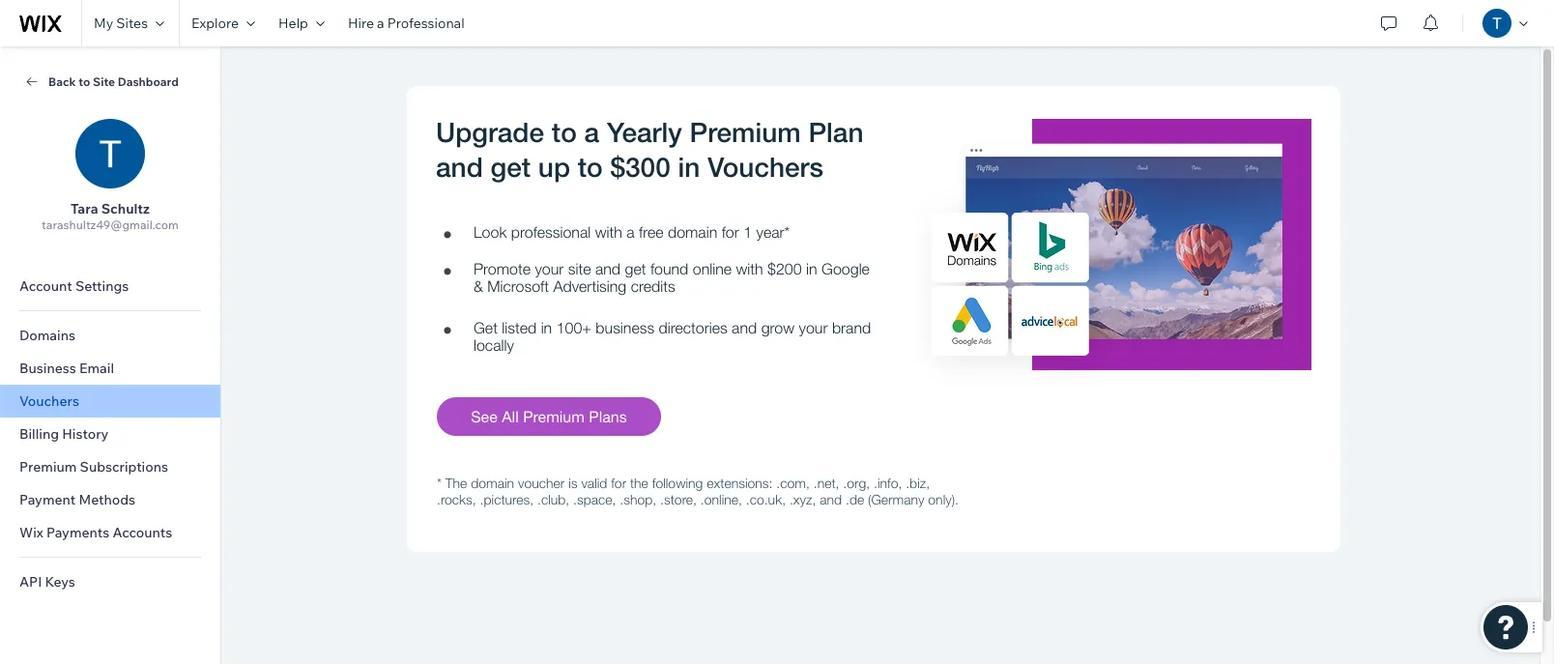 Task type: describe. For each thing, give the bounding box(es) containing it.
methods
[[79, 491, 135, 509]]

a
[[377, 15, 385, 32]]

premium
[[19, 458, 77, 476]]

domains
[[19, 327, 75, 344]]

api
[[19, 573, 42, 591]]

hire a professional
[[348, 15, 465, 32]]

to
[[79, 74, 90, 88]]

hire a professional link
[[336, 0, 476, 46]]

keys
[[45, 573, 75, 591]]

help button
[[267, 0, 336, 46]]

schultz
[[101, 200, 150, 218]]

settings
[[75, 277, 129, 295]]

billing history link
[[0, 418, 220, 451]]

back to site dashboard link
[[23, 73, 197, 90]]

site
[[93, 74, 115, 88]]

tara
[[71, 200, 98, 218]]

payments
[[46, 524, 110, 541]]

back
[[48, 74, 76, 88]]

email
[[79, 360, 114, 377]]

explore
[[191, 15, 239, 32]]

account
[[19, 277, 72, 295]]

history
[[62, 425, 109, 443]]

professional
[[388, 15, 465, 32]]

domains link
[[0, 319, 220, 352]]

business email link
[[0, 352, 220, 385]]

api keys link
[[0, 566, 220, 598]]

billing
[[19, 425, 59, 443]]

accounts
[[113, 524, 172, 541]]

vouchers
[[19, 393, 79, 410]]

account settings link
[[0, 270, 220, 303]]

wix
[[19, 524, 43, 541]]

my
[[94, 15, 113, 32]]

business
[[19, 360, 76, 377]]

my sites
[[94, 15, 148, 32]]



Task type: vqa. For each thing, say whether or not it's contained in the screenshot.
'Explore'
yes



Task type: locate. For each thing, give the bounding box(es) containing it.
api keys
[[19, 573, 75, 591]]

hire
[[348, 15, 374, 32]]

business email
[[19, 360, 114, 377]]

help
[[278, 15, 308, 32]]

subscriptions
[[80, 458, 168, 476]]

account settings
[[19, 277, 129, 295]]

premium subscriptions
[[19, 458, 168, 476]]

premium subscriptions link
[[0, 451, 220, 483]]

payment methods
[[19, 491, 135, 509]]

wix payments accounts link
[[0, 516, 220, 549]]

sidebar element
[[0, 46, 221, 664]]

payment
[[19, 491, 76, 509]]

sites
[[116, 15, 148, 32]]

payment methods link
[[0, 483, 220, 516]]

wix payments accounts
[[19, 524, 172, 541]]

billing history
[[19, 425, 109, 443]]

tara schultz tarashultz49@gmail.com
[[42, 200, 179, 232]]

vouchers link
[[0, 385, 220, 418]]

tarashultz49@gmail.com
[[42, 218, 179, 232]]

dashboard
[[118, 74, 179, 88]]

back to site dashboard
[[48, 74, 179, 88]]



